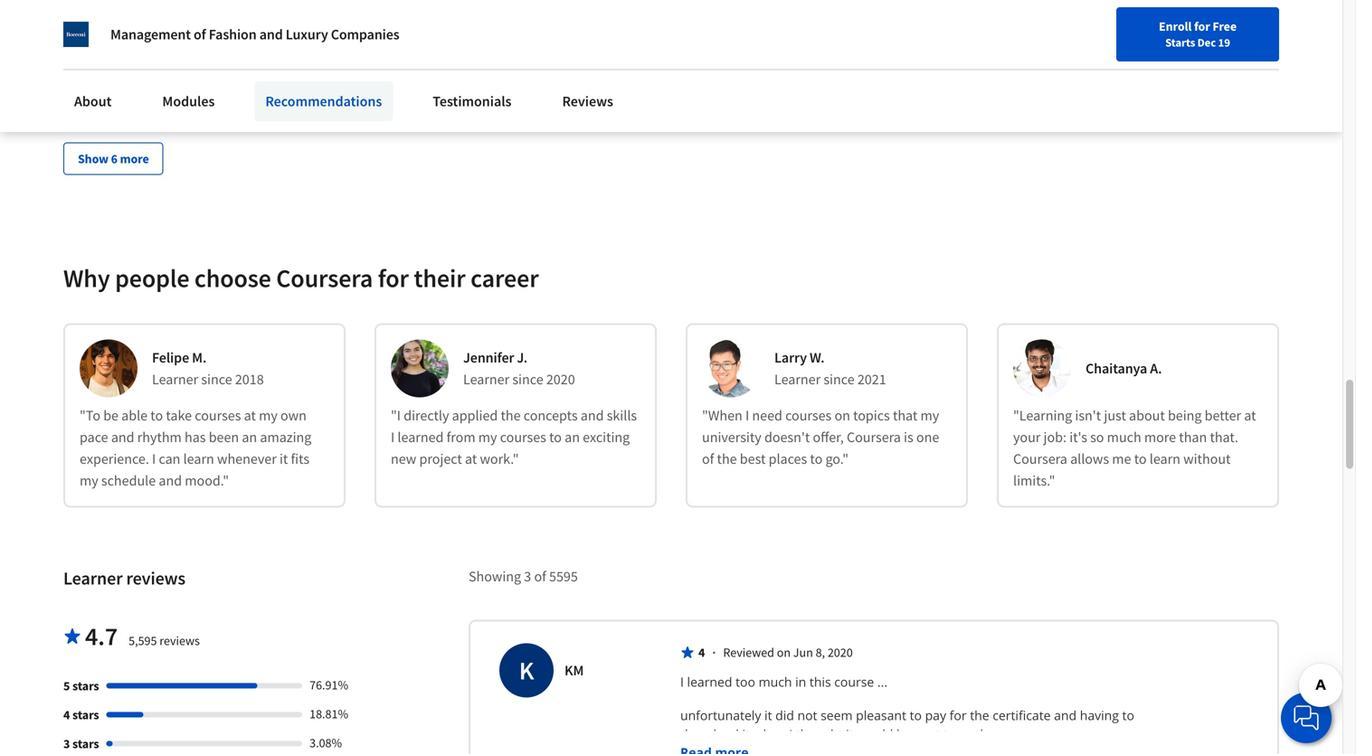 Task type: vqa. For each thing, say whether or not it's contained in the screenshot.


Task type: locate. For each thing, give the bounding box(es) containing it.
the up house
[[970, 707, 990, 724]]

transforming the fashion business
[[389, 56, 602, 74]]

larry
[[775, 349, 807, 367]]

it's
[[1070, 428, 1088, 447]]

0 horizontal spatial new
[[271, 25, 294, 41]]

since inside the felipe m. learner since 2018
[[201, 370, 232, 389]]

school
[[155, 25, 191, 41], [297, 25, 333, 41], [1083, 25, 1120, 41], [1226, 25, 1262, 41]]

1 vertical spatial coursera
[[847, 428, 901, 447]]

fashion
[[209, 25, 257, 43], [80, 56, 128, 74], [498, 56, 546, 74], [699, 56, 747, 74], [1008, 56, 1056, 74]]

i up unfortunately
[[681, 674, 684, 691]]

learned inside "i directly applied the concepts and skills i learned from my courses to an exciting new project at work."
[[398, 428, 444, 447]]

"learning isn't just about being better at your job: it's so much more than that. coursera allows me to learn without limits."
[[1014, 407, 1257, 490]]

being
[[1168, 407, 1202, 425]]

1 vertical spatial 4
[[63, 707, 70, 723]]

reviews for 5,595 reviews
[[160, 633, 200, 649]]

2020 inside "jennifer j. learner since 2020"
[[547, 370, 575, 389]]

0 horizontal spatial 4
[[63, 707, 70, 723]]

i down "i
[[391, 428, 395, 447]]

1 vertical spatial stars
[[72, 707, 99, 723]]

more down about
[[1145, 428, 1177, 447]]

4 stars
[[63, 707, 99, 723]]

0 vertical spatial 3
[[524, 568, 532, 586]]

2 horizontal spatial courses
[[786, 407, 832, 425]]

my up work."
[[479, 428, 497, 447]]

be left sent
[[897, 726, 912, 743]]

testimonials link
[[422, 81, 523, 121]]

to inside "when i need courses on topics that my university doesn't offer, coursera is one of the best places to go."
[[810, 450, 823, 468]]

reviews
[[126, 567, 186, 590], [160, 633, 200, 649]]

1 horizontal spatial coursera
[[847, 428, 901, 447]]

i down 'did'
[[789, 726, 793, 743]]

my inside "when i need courses on topics that my university doesn't offer, coursera is one of the best places to go."
[[921, 407, 940, 425]]

0 horizontal spatial learned
[[398, 428, 444, 447]]

it left 'did'
[[765, 707, 773, 724]]

2 parsons from the left
[[1039, 25, 1081, 41]]

5595
[[549, 568, 578, 586]]

for up dec
[[1195, 18, 1211, 34]]

to down concepts at the left
[[549, 428, 562, 447]]

0 vertical spatial much
[[1108, 428, 1142, 447]]

can
[[159, 450, 180, 468]]

learn down "has"
[[183, 450, 214, 468]]

since down the 'm.'
[[201, 370, 232, 389]]

learner up 4.7
[[63, 567, 123, 590]]

1 horizontal spatial 4
[[699, 645, 705, 661]]

has
[[185, 428, 206, 447]]

modules
[[162, 92, 215, 110]]

school up systems
[[155, 25, 191, 41]]

new
[[391, 450, 417, 468]]

learner
[[152, 370, 198, 389], [463, 370, 510, 389], [775, 370, 821, 389], [63, 567, 123, 590]]

learner inside "jennifer j. learner since 2020"
[[463, 370, 510, 389]]

parsons
[[110, 25, 152, 41], [1039, 25, 1081, 41]]

stars for 5 stars
[[72, 678, 99, 694]]

the left dec
[[1177, 25, 1197, 41]]

8,
[[816, 645, 825, 661]]

parsons school of design, the new school up fashion systems link
[[110, 25, 333, 41]]

learn inside "to be able to take courses at my own pace and rhythm has been an amazing experience. i can learn whenever it fits my schedule and mood."
[[183, 450, 214, 468]]

more right 6
[[120, 151, 149, 167]]

1 vertical spatial on
[[777, 645, 791, 661]]

school right dec
[[1226, 25, 1262, 41]]

showing 3 of 5595
[[469, 568, 578, 586]]

is
[[904, 428, 914, 447]]

1 horizontal spatial at
[[465, 450, 477, 468]]

1 vertical spatial reviews
[[160, 633, 200, 649]]

work."
[[480, 450, 519, 468]]

0 horizontal spatial courses
[[195, 407, 241, 425]]

design, up fashion systems link
[[207, 25, 246, 41]]

learn for has
[[183, 450, 214, 468]]

coursera inside "learning isn't just about being better at your job: it's so much more than that. coursera allows me to learn without limits."
[[1014, 450, 1068, 468]]

1 horizontal spatial an
[[565, 428, 580, 447]]

learner inside the felipe m. learner since 2018
[[152, 370, 198, 389]]

2 learn from the left
[[1150, 450, 1181, 468]]

about link
[[63, 81, 123, 121]]

3 since from the left
[[824, 370, 855, 389]]

1 parsons school of design, the new school from the left
[[110, 25, 333, 41]]

fashion up the about
[[80, 56, 128, 74]]

0 vertical spatial for
[[1195, 18, 1211, 34]]

since for m.
[[201, 370, 232, 389]]

for
[[1195, 18, 1211, 34], [378, 262, 409, 294], [950, 707, 967, 724]]

3
[[524, 568, 532, 586], [63, 736, 70, 752]]

2020 up concepts at the left
[[547, 370, 575, 389]]

the left luxury
[[248, 25, 268, 41]]

thought
[[796, 726, 843, 743]]

1 horizontal spatial learn
[[1150, 450, 1181, 468]]

parsons school of design, the new school for fashion retail transformation
[[1039, 25, 1262, 41]]

learned up unfortunately
[[687, 674, 733, 691]]

it down 'seem'
[[846, 726, 854, 743]]

design, up transformation
[[1135, 25, 1174, 41]]

learner down larry
[[775, 370, 821, 389]]

university
[[702, 428, 762, 447]]

courses up offer,
[[786, 407, 832, 425]]

house
[[981, 726, 1017, 743]]

2 stars from the top
[[72, 707, 99, 723]]

my up one
[[921, 407, 940, 425]]

1 since from the left
[[201, 370, 232, 389]]

collection element
[[52, 0, 1291, 204]]

i left can
[[152, 450, 156, 468]]

1 vertical spatial more
[[1145, 428, 1177, 447]]

exciting
[[583, 428, 630, 447]]

a.
[[1151, 360, 1163, 378]]

k
[[519, 655, 534, 687]]

the for fashion systems
[[248, 25, 268, 41]]

learn down than
[[1150, 450, 1181, 468]]

since down "j."
[[513, 370, 544, 389]]

0 horizontal spatial be
[[103, 407, 119, 425]]

0 horizontal spatial more
[[120, 151, 149, 167]]

3 right showing
[[524, 568, 532, 586]]

to right the me
[[1135, 450, 1147, 468]]

0 vertical spatial more
[[120, 151, 149, 167]]

0 horizontal spatial on
[[777, 645, 791, 661]]

offer,
[[813, 428, 844, 447]]

0 horizontal spatial design,
[[207, 25, 246, 41]]

3.08%
[[310, 735, 342, 752]]

my left house
[[959, 726, 977, 743]]

chat with us image
[[1292, 704, 1321, 733]]

courses inside "when i need courses on topics that my university doesn't offer, coursera is one of the best places to go."
[[786, 407, 832, 425]]

stars up 3 stars
[[72, 707, 99, 723]]

much up the me
[[1108, 428, 1142, 447]]

retail
[[1059, 56, 1094, 74]]

j.
[[517, 349, 528, 367]]

learner down felipe
[[152, 370, 198, 389]]

an inside "i directly applied the concepts and skills i learned from my courses to an exciting new project at work."
[[565, 428, 580, 447]]

systems
[[130, 56, 182, 74]]

1 horizontal spatial design,
[[1135, 25, 1174, 41]]

and up exciting
[[581, 407, 604, 425]]

the up testimonials
[[474, 56, 495, 74]]

1 the from the left
[[248, 25, 268, 41]]

0 horizontal spatial for
[[378, 262, 409, 294]]

1 learn from the left
[[183, 450, 214, 468]]

2 new from the left
[[1199, 25, 1223, 41]]

in
[[796, 674, 807, 691]]

1 horizontal spatial 2020
[[828, 645, 853, 661]]

at inside "to be able to take courses at my own pace and rhythm has been an amazing experience. i can learn whenever it fits my schedule and mood."
[[244, 407, 256, 425]]

much left in
[[759, 674, 792, 691]]

0 horizontal spatial since
[[201, 370, 232, 389]]

fashion left "design"
[[699, 56, 747, 74]]

1 parsons from the left
[[110, 25, 152, 41]]

i inside unfortunately it did not seem pleasant to pay for the certificate and having to download it when i thought it would be sent to my house ..
[[789, 726, 793, 743]]

the down university
[[717, 450, 737, 468]]

i inside "to be able to take courses at my own pace and rhythm has been an amazing experience. i can learn whenever it fits my schedule and mood."
[[152, 450, 156, 468]]

1 horizontal spatial parsons
[[1039, 25, 1081, 41]]

1 horizontal spatial be
[[897, 726, 912, 743]]

2 the from the left
[[1177, 25, 1197, 41]]

new for fashion systems
[[271, 25, 294, 41]]

the right "applied"
[[501, 407, 521, 425]]

1 new from the left
[[271, 25, 294, 41]]

stars right 5
[[72, 678, 99, 694]]

on up offer,
[[835, 407, 851, 425]]

management
[[110, 25, 191, 43]]

parsons school of design, the new school up transformation
[[1039, 25, 1262, 41]]

much
[[1108, 428, 1142, 447], [759, 674, 792, 691]]

to
[[151, 407, 163, 425], [549, 428, 562, 447], [810, 450, 823, 468], [1135, 450, 1147, 468], [910, 707, 922, 724], [1123, 707, 1135, 724], [944, 726, 956, 743]]

at inside "learning isn't just about being better at your job: it's so much more than that. coursera allows me to learn without limits."
[[1245, 407, 1257, 425]]

stars down 4 stars
[[72, 736, 99, 752]]

courses up work."
[[500, 428, 547, 447]]

1 stars from the top
[[72, 678, 99, 694]]

at right better
[[1245, 407, 1257, 425]]

it left fits at the left of the page
[[280, 450, 288, 468]]

and left luxury
[[259, 25, 283, 43]]

2 vertical spatial stars
[[72, 736, 99, 752]]

0 vertical spatial on
[[835, 407, 851, 425]]

1 horizontal spatial on
[[835, 407, 851, 425]]

...
[[878, 674, 888, 691]]

an down concepts at the left
[[565, 428, 580, 447]]

and left having
[[1055, 707, 1077, 724]]

learner inside "larry w. learner since 2021"
[[775, 370, 821, 389]]

when
[[754, 726, 786, 743]]

1 horizontal spatial parsons school of design, the new school
[[1039, 25, 1262, 41]]

felipe m. learner since 2018
[[152, 349, 264, 389]]

1 horizontal spatial for
[[950, 707, 967, 724]]

0 horizontal spatial parsons
[[110, 25, 152, 41]]

reviews right 5,595
[[160, 633, 200, 649]]

reviewed on jun 8, 2020
[[724, 645, 853, 661]]

stars for 3 stars
[[72, 736, 99, 752]]

experience.
[[80, 450, 149, 468]]

i left need
[[746, 407, 750, 425]]

0 vertical spatial 2020
[[547, 370, 575, 389]]

reviews up 5,595 reviews
[[126, 567, 186, 590]]

4 school from the left
[[1226, 25, 1262, 41]]

show 6 more button
[[63, 142, 163, 175]]

1 horizontal spatial learned
[[687, 674, 733, 691]]

3 stars from the top
[[72, 736, 99, 752]]

since down w.
[[824, 370, 855, 389]]

learner for felipe
[[152, 370, 198, 389]]

2 horizontal spatial coursera
[[1014, 450, 1068, 468]]

one
[[917, 428, 940, 447]]

1 horizontal spatial the
[[1177, 25, 1197, 41]]

1 design, from the left
[[207, 25, 246, 41]]

that.
[[1210, 428, 1239, 447]]

2 vertical spatial coursera
[[1014, 450, 1068, 468]]

1 vertical spatial be
[[897, 726, 912, 743]]

be right "to
[[103, 407, 119, 425]]

school up 'recommendations'
[[297, 25, 333, 41]]

"to be able to take courses at my own pace and rhythm has been an amazing experience. i can learn whenever it fits my schedule and mood."
[[80, 407, 312, 490]]

4 down 5
[[63, 707, 70, 723]]

of
[[194, 25, 204, 41], [1122, 25, 1133, 41], [194, 25, 206, 43], [702, 450, 714, 468], [534, 568, 546, 586]]

on inside "when i need courses on topics that my university doesn't offer, coursera is one of the best places to go."
[[835, 407, 851, 425]]

parsons for retail
[[1039, 25, 1081, 41]]

0 vertical spatial reviews
[[126, 567, 186, 590]]

fashion up fashion systems link
[[209, 25, 257, 43]]

my left own
[[259, 407, 278, 425]]

fashion left business
[[498, 56, 546, 74]]

2020 for reviewed on jun 8, 2020
[[828, 645, 853, 661]]

0 horizontal spatial parsons school of design, the new school
[[110, 25, 333, 41]]

of inside "when i need courses on topics that my university doesn't offer, coursera is one of the best places to go."
[[702, 450, 714, 468]]

1 horizontal spatial new
[[1199, 25, 1223, 41]]

1 vertical spatial 2020
[[828, 645, 853, 661]]

w.
[[810, 349, 825, 367]]

to inside "i directly applied the concepts and skills i learned from my courses to an exciting new project at work."
[[549, 428, 562, 447]]

to up rhythm
[[151, 407, 163, 425]]

2 design, from the left
[[1135, 25, 1174, 41]]

2 horizontal spatial for
[[1195, 18, 1211, 34]]

None search field
[[258, 11, 611, 48]]

take
[[166, 407, 192, 425]]

at down from
[[465, 450, 477, 468]]

1 horizontal spatial courses
[[500, 428, 547, 447]]

1 school from the left
[[155, 25, 191, 41]]

to right having
[[1123, 707, 1135, 724]]

parsons up retail
[[1039, 25, 1081, 41]]

0 vertical spatial stars
[[72, 678, 99, 694]]

2 horizontal spatial since
[[824, 370, 855, 389]]

3 down 4 stars
[[63, 736, 70, 752]]

to inside "learning isn't just about being better at your job: it's so much more than that. coursera allows me to learn without limits."
[[1135, 450, 1147, 468]]

1 an from the left
[[242, 428, 257, 447]]

course
[[80, 98, 117, 114]]

menu item
[[963, 18, 1080, 77]]

learn inside "learning isn't just about being better at your job: it's so much more than that. coursera allows me to learn without limits."
[[1150, 450, 1181, 468]]

2 vertical spatial for
[[950, 707, 967, 724]]

be inside "to be able to take courses at my own pace and rhythm has been an amazing experience. i can learn whenever it fits my schedule and mood."
[[103, 407, 119, 425]]

fashion retail transformation
[[1008, 56, 1192, 74]]

since inside "larry w. learner since 2021"
[[824, 370, 855, 389]]

"to
[[80, 407, 100, 425]]

parsons up fashion systems at the top of page
[[110, 25, 152, 41]]

0 vertical spatial be
[[103, 407, 119, 425]]

for right the pay
[[950, 707, 967, 724]]

0 horizontal spatial the
[[248, 25, 268, 41]]

amazing
[[260, 428, 312, 447]]

1 horizontal spatial since
[[513, 370, 544, 389]]

coursera
[[276, 262, 373, 294], [847, 428, 901, 447], [1014, 450, 1068, 468]]

courses up "been"
[[195, 407, 241, 425]]

too
[[736, 674, 756, 691]]

learned down directly
[[398, 428, 444, 447]]

new right starts
[[1199, 25, 1223, 41]]

an up whenever
[[242, 428, 257, 447]]

0 vertical spatial learned
[[398, 428, 444, 447]]

0 horizontal spatial learn
[[183, 450, 214, 468]]

chaitanya a.
[[1086, 360, 1163, 378]]

2 since from the left
[[513, 370, 544, 389]]

transforming the fashion business link
[[389, 54, 644, 75]]

2020
[[547, 370, 575, 389], [828, 645, 853, 661]]

5,595 reviews
[[129, 633, 200, 649]]

learner reviews
[[63, 567, 186, 590]]

design,
[[207, 25, 246, 41], [1135, 25, 1174, 41]]

1 horizontal spatial much
[[1108, 428, 1142, 447]]

sent
[[915, 726, 940, 743]]

1 vertical spatial 3
[[63, 736, 70, 752]]

an inside "to be able to take courses at my own pace and rhythm has been an amazing experience. i can learn whenever it fits my schedule and mood."
[[242, 428, 257, 447]]

directly
[[404, 407, 449, 425]]

4 left reviewed
[[699, 645, 705, 661]]

courses
[[195, 407, 241, 425], [786, 407, 832, 425], [500, 428, 547, 447]]

courses inside "i directly applied the concepts and skills i learned from my courses to an exciting new project at work."
[[500, 428, 547, 447]]

1 horizontal spatial more
[[1145, 428, 1177, 447]]

stars for 4 stars
[[72, 707, 99, 723]]

0 horizontal spatial at
[[244, 407, 256, 425]]

and inside "i directly applied the concepts and skills i learned from my courses to an exciting new project at work."
[[581, 407, 604, 425]]

to right sent
[[944, 726, 956, 743]]

2 parsons school of design, the new school from the left
[[1039, 25, 1262, 41]]

new up recommendations "link"
[[271, 25, 294, 41]]

0 vertical spatial coursera
[[276, 262, 373, 294]]

to left go."
[[810, 450, 823, 468]]

0 horizontal spatial an
[[242, 428, 257, 447]]

jennifer j. learner since 2020
[[463, 349, 575, 389]]

at
[[244, 407, 256, 425], [1245, 407, 1257, 425], [465, 450, 477, 468]]

that
[[893, 407, 918, 425]]

learner for jennifer
[[463, 370, 510, 389]]

show notifications image
[[1099, 23, 1120, 44]]

since inside "jennifer j. learner since 2020"
[[513, 370, 544, 389]]

my inside "i directly applied the concepts and skills i learned from my courses to an exciting new project at work."
[[479, 428, 497, 447]]

fashion left retail
[[1008, 56, 1056, 74]]

0 horizontal spatial much
[[759, 674, 792, 691]]

testimonials
[[433, 92, 512, 110]]

2020 right 8, at the right of page
[[828, 645, 853, 661]]

since
[[201, 370, 232, 389], [513, 370, 544, 389], [824, 370, 855, 389]]

2 an from the left
[[565, 428, 580, 447]]

at inside "i directly applied the concepts and skills i learned from my courses to an exciting new project at work."
[[465, 450, 477, 468]]

fashion for fashion retail transformation
[[1008, 56, 1056, 74]]

2 horizontal spatial at
[[1245, 407, 1257, 425]]

0 horizontal spatial 2020
[[547, 370, 575, 389]]

download
[[681, 726, 739, 743]]

the
[[474, 56, 495, 74], [501, 407, 521, 425], [717, 450, 737, 468], [970, 707, 990, 724]]

0 vertical spatial 4
[[699, 645, 705, 661]]

school up fashion retail transformation on the right
[[1083, 25, 1120, 41]]

new
[[271, 25, 294, 41], [1199, 25, 1223, 41]]

at down 2018
[[244, 407, 256, 425]]

on left jun
[[777, 645, 791, 661]]

for left their
[[378, 262, 409, 294]]

the inside unfortunately it did not seem pleasant to pay for the certificate and having to download it when i thought it would be sent to my house ..
[[970, 707, 990, 724]]

people
[[115, 262, 190, 294]]

learner down jennifer
[[463, 370, 510, 389]]



Task type: describe. For each thing, give the bounding box(es) containing it.
jun
[[794, 645, 813, 661]]

for inside unfortunately it did not seem pleasant to pay for the certificate and having to download it when i thought it would be sent to my house ..
[[950, 707, 967, 724]]

isn't
[[1076, 407, 1102, 425]]

fashion design
[[699, 56, 791, 74]]

job:
[[1044, 428, 1067, 447]]

fashion for fashion design
[[699, 56, 747, 74]]

i inside "i directly applied the concepts and skills i learned from my courses to an exciting new project at work."
[[391, 428, 395, 447]]

2 school from the left
[[297, 25, 333, 41]]

business
[[548, 56, 602, 74]]

enroll for free starts dec 19
[[1159, 18, 1237, 50]]

and up the experience.
[[111, 428, 134, 447]]

it inside "to be able to take courses at my own pace and rhythm has been an amazing experience. i can learn whenever it fits my schedule and mood."
[[280, 450, 288, 468]]

18.81%
[[310, 706, 348, 723]]

luxury
[[286, 25, 328, 43]]

project
[[419, 450, 462, 468]]

limits."
[[1014, 472, 1056, 490]]

at for better
[[1245, 407, 1257, 425]]

at for courses
[[244, 407, 256, 425]]

reviewed
[[724, 645, 775, 661]]

show
[[78, 151, 109, 167]]

enroll
[[1159, 18, 1192, 34]]

reviews link
[[552, 81, 624, 121]]

would
[[857, 726, 894, 743]]

rhythm
[[137, 428, 182, 447]]

your
[[1014, 428, 1041, 447]]

4 for 4
[[699, 645, 705, 661]]

learner for larry
[[775, 370, 821, 389]]

since for j.
[[513, 370, 544, 389]]

2020 for jennifer j. learner since 2020
[[547, 370, 575, 389]]

unfortunately it did not seem pleasant to pay for the certificate and having to download it when i thought it would be sent to my house ..
[[681, 707, 1138, 755]]

management of fashion and luxury companies
[[110, 25, 400, 43]]

pleasant
[[856, 707, 907, 724]]

my down the experience.
[[80, 472, 98, 490]]

new for fashion retail transformation
[[1199, 25, 1223, 41]]

design, for fashion systems
[[207, 25, 246, 41]]

1 vertical spatial for
[[378, 262, 409, 294]]

about
[[74, 92, 112, 110]]

19
[[1219, 35, 1231, 50]]

the inside collection element
[[474, 56, 495, 74]]

fashion design link
[[699, 54, 954, 75]]

reviews for learner reviews
[[126, 567, 186, 590]]

1 vertical spatial much
[[759, 674, 792, 691]]

the inside "when i need courses on topics that my university doesn't offer, coursera is one of the best places to go."
[[717, 450, 737, 468]]

pace
[[80, 428, 108, 447]]

m.
[[192, 349, 207, 367]]

76.91%
[[310, 677, 348, 694]]

doesn't
[[765, 428, 810, 447]]

be inside unfortunately it did not seem pleasant to pay for the certificate and having to download it when i thought it would be sent to my house ..
[[897, 726, 912, 743]]

3 school from the left
[[1083, 25, 1120, 41]]

more inside "learning isn't just about being better at your job: it's so much more than that. coursera allows me to learn without limits."
[[1145, 428, 1177, 447]]

0 horizontal spatial coursera
[[276, 262, 373, 294]]

much inside "learning isn't just about being better at your job: it's so much more than that. coursera allows me to learn without limits."
[[1108, 428, 1142, 447]]

dec
[[1198, 35, 1217, 50]]

my inside unfortunately it did not seem pleasant to pay for the certificate and having to download it when i thought it would be sent to my house ..
[[959, 726, 977, 743]]

their
[[414, 262, 466, 294]]

why
[[63, 262, 110, 294]]

km
[[565, 662, 584, 680]]

it left when
[[743, 726, 750, 743]]

not
[[798, 707, 818, 724]]

from
[[447, 428, 476, 447]]

me
[[1113, 450, 1132, 468]]

università bocconi image
[[63, 22, 89, 47]]

"when
[[702, 407, 743, 425]]

show 6 more
[[78, 151, 149, 167]]

6
[[111, 151, 118, 167]]

fits
[[291, 450, 310, 468]]

unfortunately
[[681, 707, 762, 724]]

1 vertical spatial learned
[[687, 674, 733, 691]]

did
[[776, 707, 795, 724]]

why people choose coursera for their career
[[63, 262, 539, 294]]

i learned too much in this course ...
[[681, 674, 888, 691]]

3 stars
[[63, 736, 99, 752]]

design, for fashion retail transformation
[[1135, 25, 1174, 41]]

course
[[835, 674, 874, 691]]

whenever
[[217, 450, 277, 468]]

courses inside "to be able to take courses at my own pace and rhythm has been an amazing experience. i can learn whenever it fits my schedule and mood."
[[195, 407, 241, 425]]

jennifer
[[463, 349, 514, 367]]

the inside "i directly applied the concepts and skills i learned from my courses to an exciting new project at work."
[[501, 407, 521, 425]]

recommendations link
[[255, 81, 393, 121]]

parsons school of design, the new school for fashion systems
[[110, 25, 333, 41]]

transformation
[[1097, 56, 1192, 74]]

coursera inside "when i need courses on topics that my university doesn't offer, coursera is one of the best places to go."
[[847, 428, 901, 447]]

1 horizontal spatial 3
[[524, 568, 532, 586]]

seem
[[821, 707, 853, 724]]

modules link
[[152, 81, 226, 121]]

for inside enroll for free starts dec 19
[[1195, 18, 1211, 34]]

2021
[[858, 370, 887, 389]]

skills
[[607, 407, 637, 425]]

"learning
[[1014, 407, 1073, 425]]

fashion systems link
[[80, 54, 335, 75]]

to inside "to be able to take courses at my own pace and rhythm has been an amazing experience. i can learn whenever it fits my schedule and mood."
[[151, 407, 163, 425]]

learn for more
[[1150, 450, 1181, 468]]

fashion for fashion systems
[[80, 56, 128, 74]]

schedule
[[101, 472, 156, 490]]

places
[[769, 450, 807, 468]]

more inside button
[[120, 151, 149, 167]]

transforming
[[389, 56, 472, 74]]

parsons for systems
[[110, 25, 152, 41]]

and down can
[[159, 472, 182, 490]]

4 for 4 stars
[[63, 707, 70, 723]]

recommendations
[[266, 92, 382, 110]]

need
[[752, 407, 783, 425]]

best
[[740, 450, 766, 468]]

5,595
[[129, 633, 157, 649]]

5
[[63, 678, 70, 694]]

2018
[[235, 370, 264, 389]]

concepts
[[524, 407, 578, 425]]

about
[[1130, 407, 1165, 425]]

since for w.
[[824, 370, 855, 389]]

"i directly applied the concepts and skills i learned from my courses to an exciting new project at work."
[[391, 407, 637, 468]]

without
[[1184, 450, 1231, 468]]

coursera image
[[22, 15, 137, 44]]

design
[[749, 56, 791, 74]]

"i
[[391, 407, 401, 425]]

starts
[[1166, 35, 1196, 50]]

to left the pay
[[910, 707, 922, 724]]

allows
[[1071, 450, 1110, 468]]

so
[[1091, 428, 1105, 447]]

i inside "when i need courses on topics that my university doesn't offer, coursera is one of the best places to go."
[[746, 407, 750, 425]]

mood."
[[185, 472, 229, 490]]

chaitanya
[[1086, 360, 1148, 378]]

been
[[209, 428, 239, 447]]

and inside unfortunately it did not seem pleasant to pay for the certificate and having to download it when i thought it would be sent to my house ..
[[1055, 707, 1077, 724]]

just
[[1105, 407, 1127, 425]]

0 horizontal spatial 3
[[63, 736, 70, 752]]

reviews
[[562, 92, 614, 110]]

the for fashion retail transformation
[[1177, 25, 1197, 41]]



